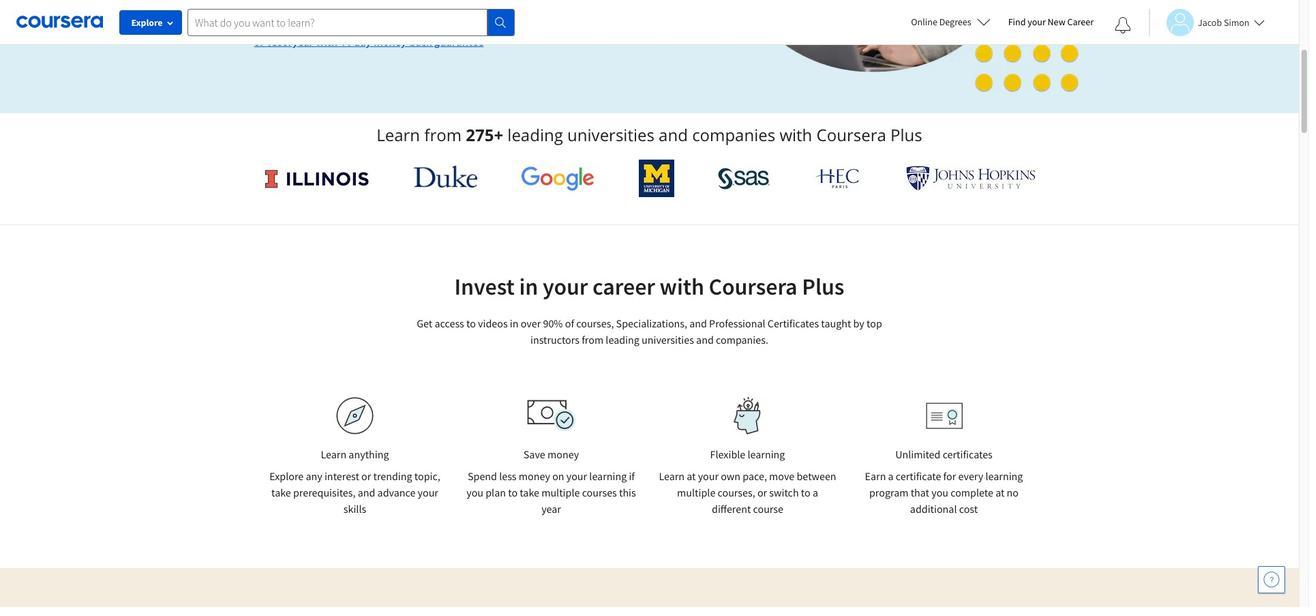 Task type: vqa. For each thing, say whether or not it's contained in the screenshot.
Get access to videos in over 90% of courses, Specializations, and Professional Certificates taught by top instructors from leading universities and companies.
yes



Task type: describe. For each thing, give the bounding box(es) containing it.
top
[[867, 316, 882, 330]]

earn
[[865, 469, 886, 483]]

save money
[[524, 447, 579, 461]]

universities inside 'get access to videos in over 90% of courses, specializations, and professional certificates taught by top instructors from leading universities and companies.'
[[642, 333, 694, 346]]

and down professional
[[696, 333, 714, 346]]

guarantee
[[435, 36, 484, 49]]

cost
[[959, 502, 978, 516]]

of
[[565, 316, 574, 330]]

online degrees
[[911, 16, 972, 28]]

7-
[[302, 4, 311, 17]]

14-
[[340, 36, 354, 49]]

plan
[[486, 486, 506, 499]]

online
[[911, 16, 938, 28]]

day inside button
[[311, 4, 328, 17]]

access
[[435, 316, 464, 330]]

complete
[[951, 486, 994, 499]]

you inside spend less money on your learning if you plan to take multiple courses this year
[[467, 486, 484, 499]]

money inside spend less money on your learning if you plan to take multiple courses this year
[[519, 469, 550, 483]]

1 horizontal spatial learning
[[748, 447, 785, 461]]

no
[[1007, 486, 1019, 499]]

jacob
[[1198, 16, 1222, 28]]

earn a certificate for every learning program that you complete at no additional cost
[[865, 469, 1023, 516]]

your inside "link"
[[1028, 16, 1046, 28]]

free
[[331, 4, 351, 17]]

professional
[[709, 316, 766, 330]]

explore button
[[119, 10, 182, 35]]

learning for earn a certificate for every learning program that you complete at no additional cost
[[986, 469, 1023, 483]]

johns hopkins university image
[[906, 166, 1036, 191]]

0 vertical spatial leading
[[508, 123, 563, 146]]

1 horizontal spatial day
[[354, 36, 371, 49]]

What do you want to learn? text field
[[188, 9, 488, 36]]

learn anything
[[321, 447, 389, 461]]

switch
[[770, 486, 799, 499]]

program
[[870, 486, 909, 499]]

unlimited
[[896, 447, 941, 461]]

back
[[410, 36, 432, 49]]

flexible
[[710, 447, 746, 461]]

every
[[959, 469, 984, 483]]

advance
[[378, 486, 416, 499]]

online degrees button
[[901, 7, 1002, 37]]

start 7-day free trial button
[[254, 0, 397, 27]]

2 vertical spatial with
[[660, 272, 704, 301]]

between
[[797, 469, 837, 483]]

learn from 275+ leading universities and companies with coursera plus
[[377, 123, 923, 146]]

explore for explore any interest or trending topic, take prerequisites, and advance your skills
[[270, 469, 304, 483]]

additional
[[910, 502, 957, 516]]

taught
[[821, 316, 852, 330]]

start 7-day free trial
[[276, 4, 375, 17]]

learn at your own pace, move between multiple courses, or switch to a different course
[[659, 469, 837, 516]]

flexible learning
[[710, 447, 785, 461]]

spend less money on your learning if you plan to take multiple courses this year
[[467, 469, 636, 516]]

hec paris image
[[814, 164, 862, 192]]

start
[[276, 4, 300, 17]]

own
[[721, 469, 741, 483]]

year
[[542, 502, 561, 516]]

save
[[524, 447, 546, 461]]

/year
[[289, 36, 314, 49]]

course
[[753, 502, 784, 516]]

move
[[769, 469, 795, 483]]

your inside spend less money on your learning if you plan to take multiple courses this year
[[567, 469, 587, 483]]

less
[[499, 469, 517, 483]]

duke university image
[[414, 166, 477, 188]]

university of michigan image
[[639, 160, 674, 197]]

you inside earn a certificate for every learning program that you complete at no additional cost
[[932, 486, 949, 499]]

and left professional
[[690, 316, 707, 330]]

learn for learn at your own pace, move between multiple courses, or switch to a different course
[[659, 469, 685, 483]]

learn for learn anything
[[321, 447, 347, 461]]

invest in your career with coursera plus
[[455, 272, 845, 301]]

1 vertical spatial coursera
[[709, 272, 798, 301]]

courses
[[582, 486, 617, 499]]

get
[[417, 316, 433, 330]]

save money image
[[527, 400, 576, 432]]

and up 'university of michigan' image
[[659, 123, 688, 146]]

trending
[[373, 469, 412, 483]]

multiple inside the 'learn at your own pace, move between multiple courses, or switch to a different course'
[[677, 486, 716, 499]]

companies.
[[716, 333, 769, 346]]

that
[[911, 486, 930, 499]]

anything
[[349, 447, 389, 461]]

0 horizontal spatial plus
[[802, 272, 845, 301]]

this
[[619, 486, 636, 499]]



Task type: locate. For each thing, give the bounding box(es) containing it.
1 vertical spatial universities
[[642, 333, 694, 346]]

or up the course
[[758, 486, 767, 499]]

1 take from the left
[[272, 486, 291, 499]]

help center image
[[1264, 572, 1280, 588]]

companies
[[692, 123, 776, 146]]

None search field
[[188, 9, 515, 36]]

0 horizontal spatial a
[[813, 486, 818, 499]]

flexible learning image
[[724, 397, 771, 434]]

courses, inside the 'learn at your own pace, move between multiple courses, or switch to a different course'
[[718, 486, 756, 499]]

2 horizontal spatial with
[[780, 123, 813, 146]]

new
[[1048, 16, 1066, 28]]

0 vertical spatial courses,
[[577, 316, 614, 330]]

you down "spend"
[[467, 486, 484, 499]]

0 horizontal spatial from
[[424, 123, 462, 146]]

0 horizontal spatial courses,
[[577, 316, 614, 330]]

specializations,
[[616, 316, 688, 330]]

in up over
[[519, 272, 538, 301]]

to inside spend less money on your learning if you plan to take multiple courses this year
[[508, 486, 518, 499]]

0 vertical spatial in
[[519, 272, 538, 301]]

university of illinois at urbana-champaign image
[[264, 167, 370, 189]]

from left 275+
[[424, 123, 462, 146]]

videos
[[478, 316, 508, 330]]

take inside spend less money on your learning if you plan to take multiple courses this year
[[520, 486, 540, 499]]

courses, up different in the right bottom of the page
[[718, 486, 756, 499]]

0 horizontal spatial multiple
[[542, 486, 580, 499]]

to inside the 'learn at your own pace, move between multiple courses, or switch to a different course'
[[801, 486, 811, 499]]

certificates
[[943, 447, 993, 461]]

find
[[1009, 16, 1026, 28]]

or left the $399
[[254, 36, 264, 49]]

0 horizontal spatial or
[[254, 36, 264, 49]]

google image
[[521, 166, 595, 191]]

learn inside the 'learn at your own pace, move between multiple courses, or switch to a different course'
[[659, 469, 685, 483]]

certificates
[[768, 316, 819, 330]]

money-
[[374, 36, 410, 49]]

1 multiple from the left
[[542, 486, 580, 499]]

0 vertical spatial explore
[[131, 16, 163, 29]]

2 you from the left
[[932, 486, 949, 499]]

0 vertical spatial a
[[888, 469, 894, 483]]

1 vertical spatial leading
[[606, 333, 640, 346]]

your inside the 'learn at your own pace, move between multiple courses, or switch to a different course'
[[698, 469, 719, 483]]

universities up 'university of michigan' image
[[568, 123, 655, 146]]

1 vertical spatial a
[[813, 486, 818, 499]]

money down save
[[519, 469, 550, 483]]

a inside the 'learn at your own pace, move between multiple courses, or switch to a different course'
[[813, 486, 818, 499]]

from inside 'get access to videos in over 90% of courses, specializations, and professional certificates taught by top instructors from leading universities and companies.'
[[582, 333, 604, 346]]

0 horizontal spatial leading
[[508, 123, 563, 146]]

2 horizontal spatial learn
[[659, 469, 685, 483]]

day left free
[[311, 4, 328, 17]]

certificate
[[896, 469, 942, 483]]

coursera image
[[16, 11, 103, 33]]

1 vertical spatial money
[[519, 469, 550, 483]]

1 vertical spatial or
[[362, 469, 371, 483]]

jacob simon
[[1198, 16, 1250, 28]]

invest
[[455, 272, 515, 301]]

or inside explore any interest or trending topic, take prerequisites, and advance your skills
[[362, 469, 371, 483]]

to inside 'get access to videos in over 90% of courses, specializations, and professional certificates taught by top instructors from leading universities and companies.'
[[467, 316, 476, 330]]

prerequisites,
[[293, 486, 356, 499]]

explore
[[131, 16, 163, 29], [270, 469, 304, 483]]

your up of
[[543, 272, 588, 301]]

learn
[[377, 123, 420, 146], [321, 447, 347, 461], [659, 469, 685, 483]]

with
[[316, 36, 338, 49], [780, 123, 813, 146], [660, 272, 704, 301]]

a
[[888, 469, 894, 483], [813, 486, 818, 499]]

0 horizontal spatial with
[[316, 36, 338, 49]]

explore inside explore any interest or trending topic, take prerequisites, and advance your skills
[[270, 469, 304, 483]]

0 vertical spatial with
[[316, 36, 338, 49]]

2 take from the left
[[520, 486, 540, 499]]

2 vertical spatial or
[[758, 486, 767, 499]]

2 horizontal spatial to
[[801, 486, 811, 499]]

from right instructors
[[582, 333, 604, 346]]

in left over
[[510, 316, 519, 330]]

1 vertical spatial explore
[[270, 469, 304, 483]]

0 vertical spatial money
[[548, 447, 579, 461]]

leading up google image at the left of page
[[508, 123, 563, 146]]

on
[[553, 469, 564, 483]]

over
[[521, 316, 541, 330]]

with right 'companies'
[[780, 123, 813, 146]]

0 horizontal spatial coursera
[[709, 272, 798, 301]]

your right find
[[1028, 16, 1046, 28]]

1 vertical spatial plus
[[802, 272, 845, 301]]

a right earn
[[888, 469, 894, 483]]

learning up pace,
[[748, 447, 785, 461]]

sas image
[[718, 167, 770, 189]]

money
[[548, 447, 579, 461], [519, 469, 550, 483]]

unlimited certificates
[[896, 447, 993, 461]]

learning for spend less money on your learning if you plan to take multiple courses this year
[[590, 469, 627, 483]]

career
[[593, 272, 655, 301]]

learning
[[748, 447, 785, 461], [590, 469, 627, 483], [986, 469, 1023, 483]]

1 horizontal spatial with
[[660, 272, 704, 301]]

coursera up hec paris image in the top of the page
[[817, 123, 887, 146]]

degrees
[[940, 16, 972, 28]]

1 horizontal spatial a
[[888, 469, 894, 483]]

coursera
[[817, 123, 887, 146], [709, 272, 798, 301]]

you up additional
[[932, 486, 949, 499]]

at left own
[[687, 469, 696, 483]]

your left own
[[698, 469, 719, 483]]

1 horizontal spatial take
[[520, 486, 540, 499]]

learning inside earn a certificate for every learning program that you complete at no additional cost
[[986, 469, 1023, 483]]

1 vertical spatial from
[[582, 333, 604, 346]]

for
[[944, 469, 956, 483]]

money up on
[[548, 447, 579, 461]]

275+
[[466, 123, 503, 146]]

2 multiple from the left
[[677, 486, 716, 499]]

1 horizontal spatial courses,
[[718, 486, 756, 499]]

learn up duke university image
[[377, 123, 420, 146]]

1 horizontal spatial in
[[519, 272, 538, 301]]

1 vertical spatial with
[[780, 123, 813, 146]]

unlimited certificates image
[[926, 402, 963, 429]]

0 vertical spatial plus
[[891, 123, 923, 146]]

0 vertical spatial learn
[[377, 123, 420, 146]]

courses,
[[577, 316, 614, 330], [718, 486, 756, 499]]

1 horizontal spatial or
[[362, 469, 371, 483]]

0 vertical spatial coursera
[[817, 123, 887, 146]]

1 horizontal spatial multiple
[[677, 486, 716, 499]]

learn anything image
[[336, 397, 374, 434]]

1 vertical spatial at
[[996, 486, 1005, 499]]

learn up interest
[[321, 447, 347, 461]]

multiple up different in the right bottom of the page
[[677, 486, 716, 499]]

or down anything
[[362, 469, 371, 483]]

courses, for of
[[577, 316, 614, 330]]

learn for learn from 275+ leading universities and companies with coursera plus
[[377, 123, 420, 146]]

1 horizontal spatial explore
[[270, 469, 304, 483]]

to
[[467, 316, 476, 330], [508, 486, 518, 499], [801, 486, 811, 499]]

a inside earn a certificate for every learning program that you complete at no additional cost
[[888, 469, 894, 483]]

courses, inside 'get access to videos in over 90% of courses, specializations, and professional certificates taught by top instructors from leading universities and companies.'
[[577, 316, 614, 330]]

explore inside popup button
[[131, 16, 163, 29]]

interest
[[325, 469, 359, 483]]

find your new career link
[[1002, 14, 1101, 31]]

and inside explore any interest or trending topic, take prerequisites, and advance your skills
[[358, 486, 375, 499]]

1 vertical spatial day
[[354, 36, 371, 49]]

take inside explore any interest or trending topic, take prerequisites, and advance your skills
[[272, 486, 291, 499]]

0 vertical spatial from
[[424, 123, 462, 146]]

with left 14-
[[316, 36, 338, 49]]

find your new career
[[1009, 16, 1094, 28]]

at left no
[[996, 486, 1005, 499]]

explore for explore
[[131, 16, 163, 29]]

1 vertical spatial in
[[510, 316, 519, 330]]

your inside explore any interest or trending topic, take prerequisites, and advance your skills
[[418, 486, 439, 499]]

in
[[519, 272, 538, 301], [510, 316, 519, 330]]

1 you from the left
[[467, 486, 484, 499]]

multiple inside spend less money on your learning if you plan to take multiple courses this year
[[542, 486, 580, 499]]

1 horizontal spatial learn
[[377, 123, 420, 146]]

2 vertical spatial learn
[[659, 469, 685, 483]]

0 horizontal spatial explore
[[131, 16, 163, 29]]

multiple down on
[[542, 486, 580, 499]]

courses, right of
[[577, 316, 614, 330]]

with up the specializations,
[[660, 272, 704, 301]]

universities down the specializations,
[[642, 333, 694, 346]]

1 horizontal spatial you
[[932, 486, 949, 499]]

day left money-
[[354, 36, 371, 49]]

$399
[[267, 36, 289, 49]]

1 horizontal spatial to
[[508, 486, 518, 499]]

courses, for multiple
[[718, 486, 756, 499]]

90%
[[543, 316, 563, 330]]

to down between
[[801, 486, 811, 499]]

to right "plan"
[[508, 486, 518, 499]]

take left prerequisites,
[[272, 486, 291, 499]]

0 horizontal spatial at
[[687, 469, 696, 483]]

or $399 /year with 14-day money-back guarantee
[[254, 36, 484, 49]]

leading inside 'get access to videos in over 90% of courses, specializations, and professional certificates taught by top instructors from leading universities and companies.'
[[606, 333, 640, 346]]

1 horizontal spatial at
[[996, 486, 1005, 499]]

from
[[424, 123, 462, 146], [582, 333, 604, 346]]

multiple
[[542, 486, 580, 499], [677, 486, 716, 499]]

by
[[854, 316, 865, 330]]

to right "access"
[[467, 316, 476, 330]]

take right "plan"
[[520, 486, 540, 499]]

0 horizontal spatial in
[[510, 316, 519, 330]]

if
[[629, 469, 635, 483]]

0 horizontal spatial learning
[[590, 469, 627, 483]]

at
[[687, 469, 696, 483], [996, 486, 1005, 499]]

0 vertical spatial at
[[687, 469, 696, 483]]

1 horizontal spatial leading
[[606, 333, 640, 346]]

0 vertical spatial universities
[[568, 123, 655, 146]]

topic,
[[415, 469, 440, 483]]

0 horizontal spatial day
[[311, 4, 328, 17]]

pace,
[[743, 469, 767, 483]]

career
[[1068, 16, 1094, 28]]

explore any interest or trending topic, take prerequisites, and advance your skills
[[270, 469, 440, 516]]

0 horizontal spatial you
[[467, 486, 484, 499]]

coursera up professional
[[709, 272, 798, 301]]

0 horizontal spatial take
[[272, 486, 291, 499]]

skills
[[344, 502, 366, 516]]

1 vertical spatial courses,
[[718, 486, 756, 499]]

or inside the 'learn at your own pace, move between multiple courses, or switch to a different course'
[[758, 486, 767, 499]]

show notifications image
[[1115, 17, 1132, 33]]

get access to videos in over 90% of courses, specializations, and professional certificates taught by top instructors from leading universities and companies.
[[417, 316, 882, 346]]

1 horizontal spatial plus
[[891, 123, 923, 146]]

leading down the specializations,
[[606, 333, 640, 346]]

take
[[272, 486, 291, 499], [520, 486, 540, 499]]

0 horizontal spatial learn
[[321, 447, 347, 461]]

jacob simon button
[[1149, 9, 1265, 36]]

in inside 'get access to videos in over 90% of courses, specializations, and professional certificates taught by top instructors from leading universities and companies.'
[[510, 316, 519, 330]]

learning inside spend less money on your learning if you plan to take multiple courses this year
[[590, 469, 627, 483]]

learn right if
[[659, 469, 685, 483]]

learning up courses
[[590, 469, 627, 483]]

any
[[306, 469, 322, 483]]

learning up no
[[986, 469, 1023, 483]]

0 vertical spatial day
[[311, 4, 328, 17]]

2 horizontal spatial learning
[[986, 469, 1023, 483]]

at inside earn a certificate for every learning program that you complete at no additional cost
[[996, 486, 1005, 499]]

and
[[659, 123, 688, 146], [690, 316, 707, 330], [696, 333, 714, 346], [358, 486, 375, 499]]

1 horizontal spatial coursera
[[817, 123, 887, 146]]

1 horizontal spatial from
[[582, 333, 604, 346]]

0 horizontal spatial to
[[467, 316, 476, 330]]

0 vertical spatial or
[[254, 36, 264, 49]]

your right on
[[567, 469, 587, 483]]

spend
[[468, 469, 497, 483]]

your down topic,
[[418, 486, 439, 499]]

your
[[1028, 16, 1046, 28], [543, 272, 588, 301], [567, 469, 587, 483], [698, 469, 719, 483], [418, 486, 439, 499]]

and up skills
[[358, 486, 375, 499]]

instructors
[[531, 333, 580, 346]]

1 vertical spatial learn
[[321, 447, 347, 461]]

different
[[712, 502, 751, 516]]

a down between
[[813, 486, 818, 499]]

2 horizontal spatial or
[[758, 486, 767, 499]]

at inside the 'learn at your own pace, move between multiple courses, or switch to a different course'
[[687, 469, 696, 483]]

simon
[[1224, 16, 1250, 28]]

trial
[[353, 4, 375, 17]]



